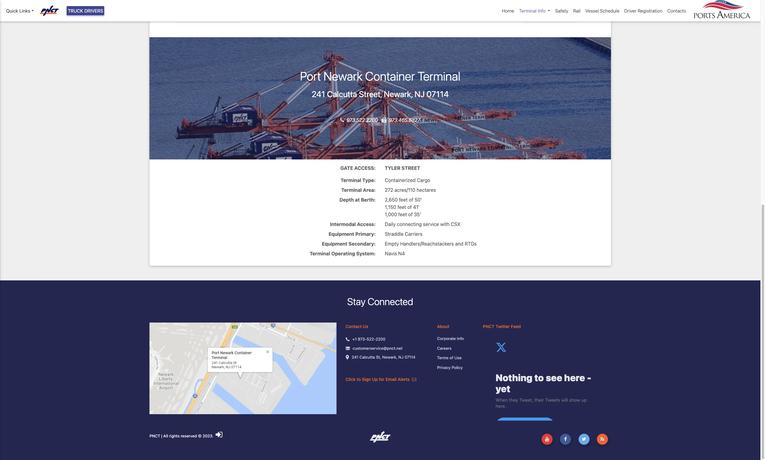 Task type: locate. For each thing, give the bounding box(es) containing it.
contact
[[346, 324, 362, 329]]

0 vertical spatial access:
[[354, 165, 376, 171]]

0 vertical spatial newark,
[[384, 89, 413, 99]]

berth:
[[361, 197, 376, 203]]

equipment down the intermodal
[[329, 231, 354, 237]]

feet right 1,000
[[398, 212, 407, 217]]

0 vertical spatial info
[[538, 8, 546, 13]]

973-
[[358, 337, 367, 342]]

carriers
[[405, 231, 422, 237]]

241 down port
[[312, 89, 325, 99]]

quick links link
[[6, 7, 34, 14]]

containerized cargo
[[385, 178, 430, 183]]

equipment secondary:
[[322, 241, 376, 247]]

access:
[[354, 165, 376, 171], [357, 222, 376, 227]]

1 vertical spatial nj
[[399, 355, 404, 360]]

07114
[[427, 89, 449, 99], [405, 355, 415, 360]]

0 horizontal spatial 241
[[312, 89, 325, 99]]

newark, right st,
[[382, 355, 397, 360]]

terminal type:
[[341, 178, 376, 183]]

pnct for pnct twitter feed
[[483, 324, 495, 329]]

intermodal
[[330, 222, 356, 227]]

1 vertical spatial info
[[457, 336, 464, 341]]

feet
[[399, 197, 408, 203], [398, 204, 406, 210], [398, 212, 407, 217]]

0 vertical spatial equipment
[[329, 231, 354, 237]]

for
[[379, 377, 385, 382]]

nj up alerts
[[399, 355, 404, 360]]

pnct twitter feed
[[483, 324, 521, 329]]

vessel schedule
[[585, 8, 619, 13]]

241 calcutta street,                         newark, nj 07114
[[312, 89, 449, 99]]

1 vertical spatial newark,
[[382, 355, 397, 360]]

terminal operating system:
[[310, 251, 376, 256]]

sign
[[362, 377, 371, 382]]

policy
[[452, 365, 463, 370]]

click to sign up for email alerts
[[346, 377, 411, 382]]

0 vertical spatial calcutta
[[327, 89, 357, 99]]

stay
[[347, 296, 366, 307]]

+1
[[352, 337, 357, 342]]

truck drivers link
[[67, 6, 104, 15]]

2 vertical spatial feet
[[398, 212, 407, 217]]

contacts link
[[665, 5, 689, 17]]

1 horizontal spatial calcutta
[[360, 355, 375, 360]]

info
[[538, 8, 546, 13], [457, 336, 464, 341]]

secondary:
[[349, 241, 376, 247]]

1 horizontal spatial pnct
[[483, 324, 495, 329]]

contact us
[[346, 324, 368, 329]]

|
[[161, 434, 162, 439]]

calcutta left st,
[[360, 355, 375, 360]]

tyler
[[385, 165, 400, 171]]

newark,
[[384, 89, 413, 99], [382, 355, 397, 360]]

1 vertical spatial 241
[[352, 355, 358, 360]]

1,150
[[385, 204, 396, 210]]

0 vertical spatial nj
[[415, 89, 425, 99]]

click to sign up for email alerts link
[[346, 377, 416, 382]]

nj for 241 calcutta st, newark, nj 07114
[[399, 355, 404, 360]]

equipment up terminal operating system:
[[322, 241, 347, 247]]

customerservice@pnct.net
[[353, 346, 403, 351]]

with
[[440, 222, 450, 227]]

pnct left |
[[149, 434, 160, 439]]

quick links
[[6, 8, 30, 13]]

corporate info
[[437, 336, 464, 341]]

07114 for 241 calcutta street,                         newark, nj 07114
[[427, 89, 449, 99]]

truck
[[68, 8, 83, 13]]

0 horizontal spatial pnct
[[149, 434, 160, 439]]

street,
[[359, 89, 382, 99]]

to
[[357, 377, 361, 382]]

st,
[[376, 355, 381, 360]]

home link
[[500, 5, 517, 17]]

1,000
[[385, 212, 397, 217]]

0 horizontal spatial info
[[457, 336, 464, 341]]

calcutta down the newark
[[327, 89, 357, 99]]

1 vertical spatial 07114
[[405, 355, 415, 360]]

info right "vung"
[[538, 8, 546, 13]]

connecting
[[397, 222, 422, 227]]

973.465.8827
[[389, 117, 420, 123]]

info for corporate info
[[457, 336, 464, 341]]

nj for 241 calcutta street,                         newark, nj 07114
[[415, 89, 425, 99]]

nj
[[415, 89, 425, 99], [399, 355, 404, 360]]

equipment
[[329, 231, 354, 237], [322, 241, 347, 247]]

terms
[[437, 356, 449, 360]]

envelope o image
[[412, 378, 416, 382]]

+1 973-522-2200 link
[[352, 337, 385, 343]]

calcutta for street,
[[327, 89, 357, 99]]

navis
[[385, 251, 397, 256]]

pnct left the twitter
[[483, 324, 495, 329]]

0 vertical spatial 07114
[[427, 89, 449, 99]]

careers link
[[437, 346, 474, 352]]

feet down acres/110
[[399, 197, 408, 203]]

of
[[409, 197, 413, 203], [407, 204, 412, 210], [408, 212, 413, 217], [450, 356, 453, 360]]

0 vertical spatial pnct
[[483, 324, 495, 329]]

corporate info link
[[437, 336, 474, 342]]

1 vertical spatial access:
[[357, 222, 376, 227]]

1 vertical spatial equipment
[[322, 241, 347, 247]]

newark, down container
[[384, 89, 413, 99]]

vung tau, vietnam
[[527, 10, 560, 13]]

0 vertical spatial 241
[[312, 89, 325, 99]]

feet right 1,150
[[398, 204, 406, 210]]

1 horizontal spatial nj
[[415, 89, 425, 99]]

calcutta
[[327, 89, 357, 99], [360, 355, 375, 360]]

access: up type: at the top
[[354, 165, 376, 171]]

info up the careers link
[[457, 336, 464, 341]]

0 horizontal spatial nj
[[399, 355, 404, 360]]

empty handlers/reachstackers and rtgs
[[385, 241, 477, 247]]

rail
[[573, 8, 581, 13]]

equipment for equipment primary:
[[329, 231, 354, 237]]

access: up primary:
[[357, 222, 376, 227]]

all
[[163, 434, 168, 439]]

nj up 973.465.8827
[[415, 89, 425, 99]]

973.522.2200
[[347, 117, 379, 123]]

2,650 feet of 50' 1,150 feet of 41' 1,000 feet of 35'
[[385, 197, 422, 217]]

1 horizontal spatial 07114
[[427, 89, 449, 99]]

0 horizontal spatial 07114
[[405, 355, 415, 360]]

1 horizontal spatial 241
[[352, 355, 358, 360]]

1 horizontal spatial info
[[538, 8, 546, 13]]

1 vertical spatial pnct
[[149, 434, 160, 439]]

stay connected
[[347, 296, 413, 307]]

2023.
[[203, 434, 213, 439]]

newark, for street,
[[384, 89, 413, 99]]

depth
[[340, 197, 354, 203]]

1 vertical spatial calcutta
[[360, 355, 375, 360]]

272
[[385, 187, 393, 193]]

schedule
[[600, 8, 619, 13]]

alerts
[[398, 377, 410, 382]]

241
[[312, 89, 325, 99], [352, 355, 358, 360]]

terminal
[[519, 8, 537, 13], [418, 69, 461, 83], [341, 178, 361, 183], [341, 187, 362, 193], [310, 251, 330, 256]]

n4
[[398, 251, 405, 256]]

0 horizontal spatial calcutta
[[327, 89, 357, 99]]

241 down +1
[[352, 355, 358, 360]]



Task type: vqa. For each thing, say whether or not it's contained in the screenshot.
right On
no



Task type: describe. For each thing, give the bounding box(es) containing it.
241 calcutta st, newark, nj 07114
[[352, 355, 415, 360]]

system:
[[356, 251, 376, 256]]

driver registration
[[624, 8, 663, 13]]

access: for gate access:
[[354, 165, 376, 171]]

street
[[402, 165, 420, 171]]

sign in image
[[216, 431, 223, 439]]

241 for 241 calcutta street,                         newark, nj 07114
[[312, 89, 325, 99]]

truck drivers
[[68, 8, 103, 13]]

terminal for area:
[[341, 187, 362, 193]]

0 vertical spatial feet
[[399, 197, 408, 203]]

port newark container terminal
[[300, 69, 461, 83]]

contacts
[[667, 8, 686, 13]]

intermodal access:
[[330, 222, 376, 227]]

us
[[363, 324, 368, 329]]

rights
[[169, 434, 180, 439]]

drivers
[[84, 8, 103, 13]]

rail link
[[571, 5, 583, 17]]

registration
[[638, 8, 663, 13]]

terminal area:
[[341, 187, 376, 193]]

241 calcutta st, newark, nj 07114 link
[[352, 355, 415, 361]]

primary:
[[355, 231, 376, 237]]

navis n4
[[385, 251, 405, 256]]

privacy
[[437, 365, 451, 370]]

terminal info
[[519, 8, 546, 13]]

equipment for equipment secondary:
[[322, 241, 347, 247]]

terms of use
[[437, 356, 462, 360]]

reserved
[[181, 434, 197, 439]]

info for terminal info
[[538, 8, 546, 13]]

feed
[[511, 324, 521, 329]]

+1 973-522-2200
[[352, 337, 385, 342]]

hectares
[[417, 187, 436, 193]]

vung
[[527, 10, 536, 13]]

1 vertical spatial feet
[[398, 204, 406, 210]]

©
[[198, 434, 202, 439]]

privacy policy
[[437, 365, 463, 370]]

corporate
[[437, 336, 456, 341]]

links
[[19, 8, 30, 13]]

safety link
[[553, 5, 571, 17]]

driver
[[624, 8, 637, 13]]

port
[[300, 69, 321, 83]]

depth at berth:
[[340, 197, 376, 203]]

acres/110
[[395, 187, 415, 193]]

of left 41'
[[407, 204, 412, 210]]

at
[[355, 197, 360, 203]]

of left '35''
[[408, 212, 413, 217]]

use
[[454, 356, 462, 360]]

equipment primary:
[[329, 231, 376, 237]]

twitter
[[496, 324, 510, 329]]

tyler street
[[385, 165, 420, 171]]

daily connecting service with csx
[[385, 222, 461, 227]]

access: for intermodal access:
[[357, 222, 376, 227]]

customerservice@pnct.net link
[[353, 346, 403, 352]]

quick
[[6, 8, 18, 13]]

of left '50''
[[409, 197, 413, 203]]

35'
[[414, 212, 421, 217]]

terminal for info
[[519, 8, 537, 13]]

terminal for type:
[[341, 178, 361, 183]]

tau,
[[537, 10, 545, 13]]

connected
[[368, 296, 413, 307]]

terminal for operating
[[310, 251, 330, 256]]

2,650
[[385, 197, 398, 203]]

container
[[365, 69, 415, 83]]

privacy policy link
[[437, 365, 474, 371]]

containerized
[[385, 178, 416, 183]]

pnct | all rights reserved © 2023.
[[149, 434, 214, 439]]

terminal info link
[[517, 5, 553, 17]]

home
[[502, 8, 514, 13]]

safety
[[555, 8, 568, 13]]

straddle carriers
[[385, 231, 422, 237]]

pnct for pnct | all rights reserved © 2023.
[[149, 434, 160, 439]]

click
[[346, 377, 356, 382]]

vessel schedule link
[[583, 5, 622, 17]]

241 for 241 calcutta st, newark, nj 07114
[[352, 355, 358, 360]]

rtgs
[[465, 241, 477, 247]]

vietnam
[[545, 10, 560, 13]]

area:
[[363, 187, 376, 193]]

about
[[437, 324, 449, 329]]

handlers/reachstackers
[[400, 241, 454, 247]]

calcutta for st,
[[360, 355, 375, 360]]

csx
[[451, 222, 461, 227]]

email
[[386, 377, 397, 382]]

gate access:
[[340, 165, 376, 171]]

of left use
[[450, 356, 453, 360]]

newark, for st,
[[382, 355, 397, 360]]

07114 for 241 calcutta st, newark, nj 07114
[[405, 355, 415, 360]]

type:
[[362, 178, 376, 183]]

and
[[455, 241, 463, 247]]



